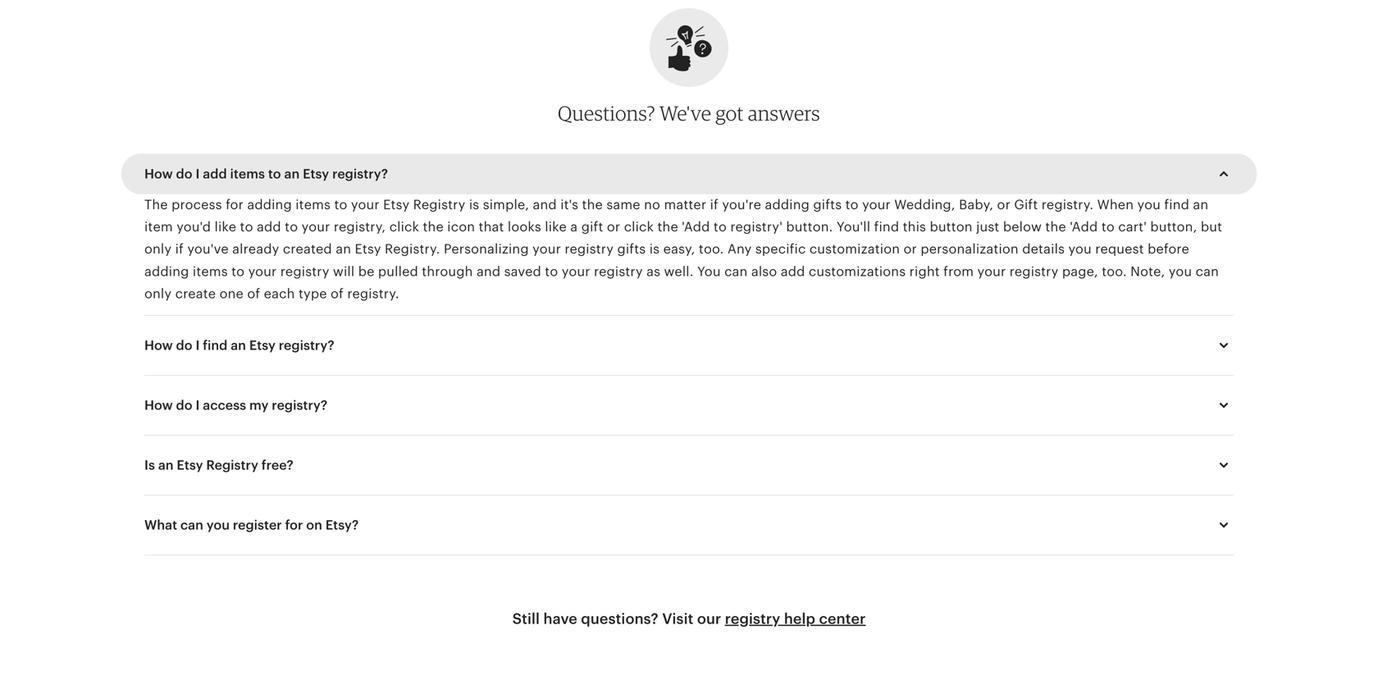 Task type: describe. For each thing, give the bounding box(es) containing it.
gift
[[581, 220, 603, 234]]

baby,
[[959, 197, 994, 212]]

registry,
[[334, 220, 386, 234]]

wedding,
[[895, 197, 956, 212]]

1 vertical spatial is
[[650, 242, 660, 257]]

0 vertical spatial find
[[1165, 197, 1190, 212]]

each
[[264, 286, 295, 301]]

can inside dropdown button
[[180, 518, 203, 532]]

saved
[[504, 264, 541, 279]]

registry? inside dropdown button
[[272, 398, 328, 413]]

cart'
[[1119, 220, 1147, 234]]

same
[[607, 197, 641, 212]]

you've
[[187, 242, 229, 257]]

2 'add from the left
[[1070, 220, 1098, 234]]

2 horizontal spatial adding
[[765, 197, 810, 212]]

the process for adding items to your etsy registry is simple, and it's the same no matter if you're adding gifts to your wedding, baby, or gift registry. when you find an item you'd like to add to your registry, click the icon that looks like a gift or click the 'add to registry' button. you'll find this button just below the 'add to cart' button, but only if you've already created an etsy registry. personalizing your registry gifts is easy, too. any specific customization or personalization details you request before adding items to your registry will be pulled through and saved to your registry as well. you can also add customizations right from your registry page, too. note, you can only create one of each type of registry.
[[144, 197, 1223, 301]]

your up created at the top left
[[302, 220, 330, 234]]

questions?
[[581, 610, 659, 627]]

already
[[232, 242, 279, 257]]

create
[[175, 286, 216, 301]]

it's
[[561, 197, 579, 212]]

do for find
[[176, 338, 192, 353]]

personalizing
[[444, 242, 529, 257]]

also
[[751, 264, 777, 279]]

find inside dropdown button
[[203, 338, 228, 353]]

button,
[[1151, 220, 1198, 234]]

note,
[[1131, 264, 1165, 279]]

will
[[333, 264, 355, 279]]

for inside the process for adding items to your etsy registry is simple, and it's the same no matter if you're adding gifts to your wedding, baby, or gift registry. when you find an item you'd like to add to your registry, click the icon that looks like a gift or click the 'add to registry' button. you'll find this button just below the 'add to cart' button, but only if you've already created an etsy registry. personalizing your registry gifts is easy, too. any specific customization or personalization details you request before adding items to your registry will be pulled through and saved to your registry as well. you can also add customizations right from your registry page, too. note, you can only create one of each type of registry.
[[226, 197, 244, 212]]

2 horizontal spatial can
[[1196, 264, 1219, 279]]

icon
[[447, 220, 475, 234]]

a
[[570, 220, 578, 234]]

how do i add items to an etsy registry?
[[144, 166, 388, 181]]

your down personalization
[[978, 264, 1006, 279]]

the
[[144, 197, 168, 212]]

visit
[[662, 610, 694, 627]]

0 vertical spatial is
[[469, 197, 479, 212]]

button.
[[786, 220, 833, 234]]

registry down details
[[1010, 264, 1059, 279]]

request
[[1096, 242, 1144, 257]]

customization
[[810, 242, 900, 257]]

access
[[203, 398, 246, 413]]

an right is
[[158, 458, 174, 472]]

2 vertical spatial items
[[193, 264, 228, 279]]

registry left as
[[594, 264, 643, 279]]

your down 'already'
[[248, 264, 277, 279]]

0 horizontal spatial gifts
[[617, 242, 646, 257]]

for inside dropdown button
[[285, 518, 303, 532]]

0 vertical spatial registry?
[[332, 166, 388, 181]]

page,
[[1062, 264, 1099, 279]]

our
[[697, 610, 722, 627]]

an up "but"
[[1193, 197, 1209, 212]]

the left icon
[[423, 220, 444, 234]]

customizations
[[809, 264, 906, 279]]

0 horizontal spatial if
[[175, 242, 184, 257]]

0 horizontal spatial registry.
[[347, 286, 399, 301]]

but
[[1201, 220, 1223, 234]]

through
[[422, 264, 473, 279]]

2 of from the left
[[331, 286, 344, 301]]

registry help center link
[[725, 610, 866, 627]]

you're
[[722, 197, 762, 212]]

type
[[299, 286, 327, 301]]

registry right our
[[725, 610, 781, 627]]

your down a
[[562, 264, 590, 279]]

how do i find an etsy registry? button
[[130, 326, 1249, 365]]

got
[[716, 101, 744, 125]]

personalization
[[921, 242, 1019, 257]]

0 horizontal spatial adding
[[144, 264, 189, 279]]

gift
[[1014, 197, 1038, 212]]

0 vertical spatial or
[[997, 197, 1011, 212]]

etsy up created at the top left
[[303, 166, 329, 181]]

you up page,
[[1069, 242, 1092, 257]]

be
[[358, 264, 375, 279]]

details
[[1023, 242, 1065, 257]]

2 vertical spatial add
[[781, 264, 805, 279]]

center
[[819, 610, 866, 627]]

you down before
[[1169, 264, 1192, 279]]

what can you register for on etsy?
[[144, 518, 359, 532]]

specific
[[756, 242, 806, 257]]

before
[[1148, 242, 1190, 257]]

free?
[[262, 458, 293, 472]]

1 of from the left
[[247, 286, 260, 301]]

1 vertical spatial registry?
[[279, 338, 335, 353]]

is
[[144, 458, 155, 472]]

below
[[1003, 220, 1042, 234]]

from
[[944, 264, 974, 279]]

still
[[512, 610, 540, 627]]

an down one
[[231, 338, 246, 353]]

how do i add items to an etsy registry? button
[[130, 154, 1249, 193]]

registry'
[[731, 220, 783, 234]]

one
[[220, 286, 244, 301]]

you inside dropdown button
[[207, 518, 230, 532]]

what can you register for on etsy? button
[[130, 505, 1249, 545]]

this
[[903, 220, 926, 234]]

what
[[144, 518, 177, 532]]

is an etsy registry free? button
[[130, 445, 1249, 485]]

answers
[[748, 101, 820, 125]]

registry inside dropdown button
[[206, 458, 258, 472]]

1 horizontal spatial can
[[725, 264, 748, 279]]

that
[[479, 220, 504, 234]]

2 like from the left
[[545, 220, 567, 234]]

easy,
[[663, 242, 695, 257]]

do for add
[[176, 166, 192, 181]]

well.
[[664, 264, 694, 279]]



Task type: vqa. For each thing, say whether or not it's contained in the screenshot.
MING
no



Task type: locate. For each thing, give the bounding box(es) containing it.
2 horizontal spatial items
[[296, 197, 331, 212]]

add up 'already'
[[257, 220, 281, 234]]

you'd
[[177, 220, 211, 234]]

is up icon
[[469, 197, 479, 212]]

'add down when
[[1070, 220, 1098, 234]]

0 vertical spatial gifts
[[813, 197, 842, 212]]

items up created at the top left
[[296, 197, 331, 212]]

find up button,
[[1165, 197, 1190, 212]]

or right gift
[[607, 220, 621, 234]]

registry? up registry,
[[332, 166, 388, 181]]

1 click from the left
[[389, 220, 419, 234]]

and left it's
[[533, 197, 557, 212]]

registry down gift
[[565, 242, 614, 257]]

you up cart'
[[1138, 197, 1161, 212]]

still have questions? visit our registry help center
[[512, 610, 866, 627]]

etsy up registry,
[[383, 197, 410, 212]]

0 horizontal spatial or
[[607, 220, 621, 234]]

your
[[351, 197, 380, 212], [862, 197, 891, 212], [302, 220, 330, 234], [533, 242, 561, 257], [248, 264, 277, 279], [562, 264, 590, 279], [978, 264, 1006, 279]]

i up process at the top left of the page
[[196, 166, 200, 181]]

my
[[249, 398, 269, 413]]

1 vertical spatial or
[[607, 220, 621, 234]]

do inside dropdown button
[[176, 398, 192, 413]]

1 only from the top
[[144, 242, 172, 257]]

registry. right gift
[[1042, 197, 1094, 212]]

only left "create"
[[144, 286, 172, 301]]

0 vertical spatial and
[[533, 197, 557, 212]]

1 vertical spatial if
[[175, 242, 184, 257]]

button
[[930, 220, 973, 234]]

3 i from the top
[[196, 398, 200, 413]]

process
[[172, 197, 222, 212]]

0 horizontal spatial items
[[193, 264, 228, 279]]

0 vertical spatial how
[[144, 166, 173, 181]]

registry.
[[1042, 197, 1094, 212], [347, 286, 399, 301]]

3 do from the top
[[176, 398, 192, 413]]

and
[[533, 197, 557, 212], [477, 264, 501, 279]]

2 horizontal spatial find
[[1165, 197, 1190, 212]]

how for how do i find an etsy registry?
[[144, 338, 173, 353]]

click
[[389, 220, 419, 234], [624, 220, 654, 234]]

items inside dropdown button
[[230, 166, 265, 181]]

i inside dropdown button
[[196, 398, 200, 413]]

click up "registry."
[[389, 220, 419, 234]]

adding up button.
[[765, 197, 810, 212]]

you'll
[[837, 220, 871, 234]]

0 horizontal spatial registry
[[206, 458, 258, 472]]

adding up "create"
[[144, 264, 189, 279]]

pulled
[[378, 264, 418, 279]]

2 vertical spatial find
[[203, 338, 228, 353]]

0 vertical spatial items
[[230, 166, 265, 181]]

find
[[1165, 197, 1190, 212], [874, 220, 899, 234], [203, 338, 228, 353]]

2 do from the top
[[176, 338, 192, 353]]

i left access
[[196, 398, 200, 413]]

2 i from the top
[[196, 338, 200, 353]]

how do i access my registry? button
[[130, 385, 1249, 425]]

1 i from the top
[[196, 166, 200, 181]]

how do i find an etsy registry?
[[144, 338, 335, 353]]

can
[[725, 264, 748, 279], [1196, 264, 1219, 279], [180, 518, 203, 532]]

0 vertical spatial i
[[196, 166, 200, 181]]

0 vertical spatial registry.
[[1042, 197, 1094, 212]]

1 do from the top
[[176, 166, 192, 181]]

etsy down each
[[249, 338, 276, 353]]

registry left free?
[[206, 458, 258, 472]]

do left access
[[176, 398, 192, 413]]

0 vertical spatial do
[[176, 166, 192, 181]]

help
[[784, 610, 816, 627]]

of
[[247, 286, 260, 301], [331, 286, 344, 301]]

1 vertical spatial add
[[257, 220, 281, 234]]

1 horizontal spatial gifts
[[813, 197, 842, 212]]

registry up icon
[[413, 197, 466, 212]]

is an etsy registry free?
[[144, 458, 293, 472]]

0 vertical spatial registry
[[413, 197, 466, 212]]

on
[[306, 518, 322, 532]]

how for how do i add items to an etsy registry?
[[144, 166, 173, 181]]

too. down request
[[1102, 264, 1127, 279]]

gifts down same
[[617, 242, 646, 257]]

how inside dropdown button
[[144, 398, 173, 413]]

1 like from the left
[[215, 220, 236, 234]]

just
[[976, 220, 1000, 234]]

find left this
[[874, 220, 899, 234]]

1 horizontal spatial 'add
[[1070, 220, 1098, 234]]

i for find
[[196, 338, 200, 353]]

do
[[176, 166, 192, 181], [176, 338, 192, 353], [176, 398, 192, 413]]

an up created at the top left
[[284, 166, 300, 181]]

do down "create"
[[176, 338, 192, 353]]

0 horizontal spatial 'add
[[682, 220, 710, 234]]

items for add
[[230, 166, 265, 181]]

0 horizontal spatial like
[[215, 220, 236, 234]]

is
[[469, 197, 479, 212], [650, 242, 660, 257]]

your down looks
[[533, 242, 561, 257]]

1 vertical spatial items
[[296, 197, 331, 212]]

0 horizontal spatial can
[[180, 518, 203, 532]]

gifts up button.
[[813, 197, 842, 212]]

1 'add from the left
[[682, 220, 710, 234]]

or left gift
[[997, 197, 1011, 212]]

like left a
[[545, 220, 567, 234]]

for left on at the left bottom of the page
[[285, 518, 303, 532]]

i for access
[[196, 398, 200, 413]]

if
[[710, 197, 719, 212], [175, 242, 184, 257]]

0 horizontal spatial is
[[469, 197, 479, 212]]

1 horizontal spatial or
[[904, 242, 917, 257]]

0 horizontal spatial too.
[[699, 242, 724, 257]]

registry? right my
[[272, 398, 328, 413]]

like up you've
[[215, 220, 236, 234]]

0 horizontal spatial add
[[203, 166, 227, 181]]

we've
[[660, 101, 712, 125]]

0 horizontal spatial click
[[389, 220, 419, 234]]

registry down created at the top left
[[280, 264, 329, 279]]

looks
[[508, 220, 541, 234]]

i
[[196, 166, 200, 181], [196, 338, 200, 353], [196, 398, 200, 413]]

3 how from the top
[[144, 398, 173, 413]]

the up easy,
[[658, 220, 678, 234]]

registry. down be
[[347, 286, 399, 301]]

how do i access my registry?
[[144, 398, 328, 413]]

1 horizontal spatial items
[[230, 166, 265, 181]]

1 vertical spatial how
[[144, 338, 173, 353]]

registry
[[413, 197, 466, 212], [206, 458, 258, 472]]

only down item
[[144, 242, 172, 257]]

you
[[1138, 197, 1161, 212], [1069, 242, 1092, 257], [1169, 264, 1192, 279], [207, 518, 230, 532]]

1 horizontal spatial if
[[710, 197, 719, 212]]

2 only from the top
[[144, 286, 172, 301]]

add down specific
[[781, 264, 805, 279]]

to inside dropdown button
[[268, 166, 281, 181]]

1 horizontal spatial is
[[650, 242, 660, 257]]

item
[[144, 220, 173, 234]]

do for access
[[176, 398, 192, 413]]

1 vertical spatial registry.
[[347, 286, 399, 301]]

or down this
[[904, 242, 917, 257]]

etsy right is
[[177, 458, 203, 472]]

add up process at the top left of the page
[[203, 166, 227, 181]]

0 horizontal spatial of
[[247, 286, 260, 301]]

can down any
[[725, 264, 748, 279]]

have
[[544, 610, 578, 627]]

you
[[697, 264, 721, 279]]

registry?
[[332, 166, 388, 181], [279, 338, 335, 353], [272, 398, 328, 413]]

1 horizontal spatial adding
[[247, 197, 292, 212]]

0 horizontal spatial and
[[477, 264, 501, 279]]

1 vertical spatial do
[[176, 338, 192, 353]]

0 vertical spatial if
[[710, 197, 719, 212]]

your up the you'll
[[862, 197, 891, 212]]

registry.
[[385, 242, 440, 257]]

if left you're at right
[[710, 197, 719, 212]]

how
[[144, 166, 173, 181], [144, 338, 173, 353], [144, 398, 173, 413]]

the
[[582, 197, 603, 212], [423, 220, 444, 234], [658, 220, 678, 234], [1046, 220, 1067, 234]]

1 horizontal spatial find
[[874, 220, 899, 234]]

0 horizontal spatial for
[[226, 197, 244, 212]]

2 how from the top
[[144, 338, 173, 353]]

right
[[910, 264, 940, 279]]

2 horizontal spatial add
[[781, 264, 805, 279]]

like
[[215, 220, 236, 234], [545, 220, 567, 234]]

1 horizontal spatial too.
[[1102, 264, 1127, 279]]

items down you've
[[193, 264, 228, 279]]

1 horizontal spatial registry
[[413, 197, 466, 212]]

0 vertical spatial add
[[203, 166, 227, 181]]

can right what
[[180, 518, 203, 532]]

add
[[203, 166, 227, 181], [257, 220, 281, 234], [781, 264, 805, 279]]

2 vertical spatial how
[[144, 398, 173, 413]]

1 vertical spatial registry
[[206, 458, 258, 472]]

do up process at the top left of the page
[[176, 166, 192, 181]]

etsy up be
[[355, 242, 381, 257]]

for right process at the top left of the page
[[226, 197, 244, 212]]

simple,
[[483, 197, 529, 212]]

1 vertical spatial gifts
[[617, 242, 646, 257]]

an up will at top
[[336, 242, 351, 257]]

you left register
[[207, 518, 230, 532]]

registry inside the process for adding items to your etsy registry is simple, and it's the same no matter if you're adding gifts to your wedding, baby, or gift registry. when you find an item you'd like to add to your registry, click the icon that looks like a gift or click the 'add to registry' button. you'll find this button just below the 'add to cart' button, but only if you've already created an etsy registry. personalizing your registry gifts is easy, too. any specific customization or personalization details you request before adding items to your registry will be pulled through and saved to your registry as well. you can also add customizations right from your registry page, too. note, you can only create one of each type of registry.
[[413, 197, 466, 212]]

and down personalizing
[[477, 264, 501, 279]]

2 horizontal spatial or
[[997, 197, 1011, 212]]

can down "but"
[[1196, 264, 1219, 279]]

items up 'already'
[[230, 166, 265, 181]]

1 how from the top
[[144, 166, 173, 181]]

register
[[233, 518, 282, 532]]

0 vertical spatial for
[[226, 197, 244, 212]]

to
[[268, 166, 281, 181], [334, 197, 348, 212], [846, 197, 859, 212], [240, 220, 253, 234], [285, 220, 298, 234], [714, 220, 727, 234], [1102, 220, 1115, 234], [232, 264, 245, 279], [545, 264, 558, 279]]

as
[[647, 264, 661, 279]]

i down "create"
[[196, 338, 200, 353]]

too. up you
[[699, 242, 724, 257]]

matter
[[664, 197, 707, 212]]

your up registry,
[[351, 197, 380, 212]]

etsy?
[[326, 518, 359, 532]]

1 vertical spatial i
[[196, 338, 200, 353]]

registry? down type
[[279, 338, 335, 353]]

0 vertical spatial too.
[[699, 242, 724, 257]]

1 horizontal spatial click
[[624, 220, 654, 234]]

2 vertical spatial registry?
[[272, 398, 328, 413]]

the up gift
[[582, 197, 603, 212]]

'add down matter
[[682, 220, 710, 234]]

adding down how do i add items to an etsy registry?
[[247, 197, 292, 212]]

1 horizontal spatial of
[[331, 286, 344, 301]]

etsy
[[303, 166, 329, 181], [383, 197, 410, 212], [355, 242, 381, 257], [249, 338, 276, 353], [177, 458, 203, 472]]

any
[[728, 242, 752, 257]]

1 vertical spatial find
[[874, 220, 899, 234]]

0 vertical spatial only
[[144, 242, 172, 257]]

click down the no
[[624, 220, 654, 234]]

of right one
[[247, 286, 260, 301]]

1 horizontal spatial and
[[533, 197, 557, 212]]

find down one
[[203, 338, 228, 353]]

2 vertical spatial i
[[196, 398, 200, 413]]

1 horizontal spatial for
[[285, 518, 303, 532]]

1 horizontal spatial registry.
[[1042, 197, 1094, 212]]

the up details
[[1046, 220, 1067, 234]]

1 vertical spatial only
[[144, 286, 172, 301]]

1 horizontal spatial add
[[257, 220, 281, 234]]

questions?
[[558, 101, 655, 125]]

for
[[226, 197, 244, 212], [285, 518, 303, 532]]

1 vertical spatial for
[[285, 518, 303, 532]]

of down will at top
[[331, 286, 344, 301]]

no
[[644, 197, 661, 212]]

2 vertical spatial or
[[904, 242, 917, 257]]

questions? we've got answers
[[558, 101, 820, 125]]

0 horizontal spatial find
[[203, 338, 228, 353]]

1 vertical spatial and
[[477, 264, 501, 279]]

an
[[284, 166, 300, 181], [1193, 197, 1209, 212], [336, 242, 351, 257], [231, 338, 246, 353], [158, 458, 174, 472]]

'add
[[682, 220, 710, 234], [1070, 220, 1098, 234]]

items for adding
[[296, 197, 331, 212]]

i for add
[[196, 166, 200, 181]]

items
[[230, 166, 265, 181], [296, 197, 331, 212], [193, 264, 228, 279]]

is up as
[[650, 242, 660, 257]]

how for how do i access my registry?
[[144, 398, 173, 413]]

1 vertical spatial too.
[[1102, 264, 1127, 279]]

1 horizontal spatial like
[[545, 220, 567, 234]]

registry
[[565, 242, 614, 257], [280, 264, 329, 279], [594, 264, 643, 279], [1010, 264, 1059, 279], [725, 610, 781, 627]]

add inside how do i add items to an etsy registry? dropdown button
[[203, 166, 227, 181]]

if down you'd
[[175, 242, 184, 257]]

2 vertical spatial do
[[176, 398, 192, 413]]

created
[[283, 242, 332, 257]]

when
[[1098, 197, 1134, 212]]

2 click from the left
[[624, 220, 654, 234]]



